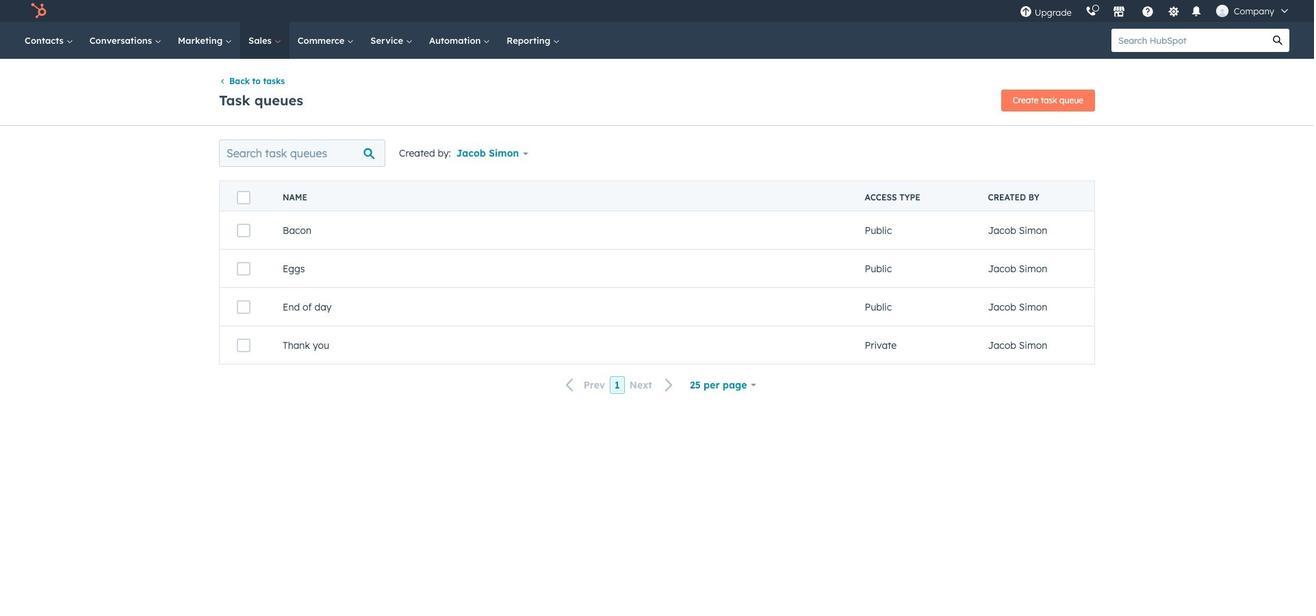 Task type: locate. For each thing, give the bounding box(es) containing it.
jacob simon image
[[1216, 5, 1229, 17]]

menu
[[1013, 0, 1298, 22]]

banner
[[219, 86, 1095, 112]]

pagination navigation
[[558, 376, 682, 394]]



Task type: describe. For each thing, give the bounding box(es) containing it.
Search HubSpot search field
[[1112, 29, 1266, 52]]

Search task queues search field
[[219, 140, 385, 167]]

marketplaces image
[[1113, 6, 1125, 18]]



Task type: vqa. For each thing, say whether or not it's contained in the screenshot.
Back
no



